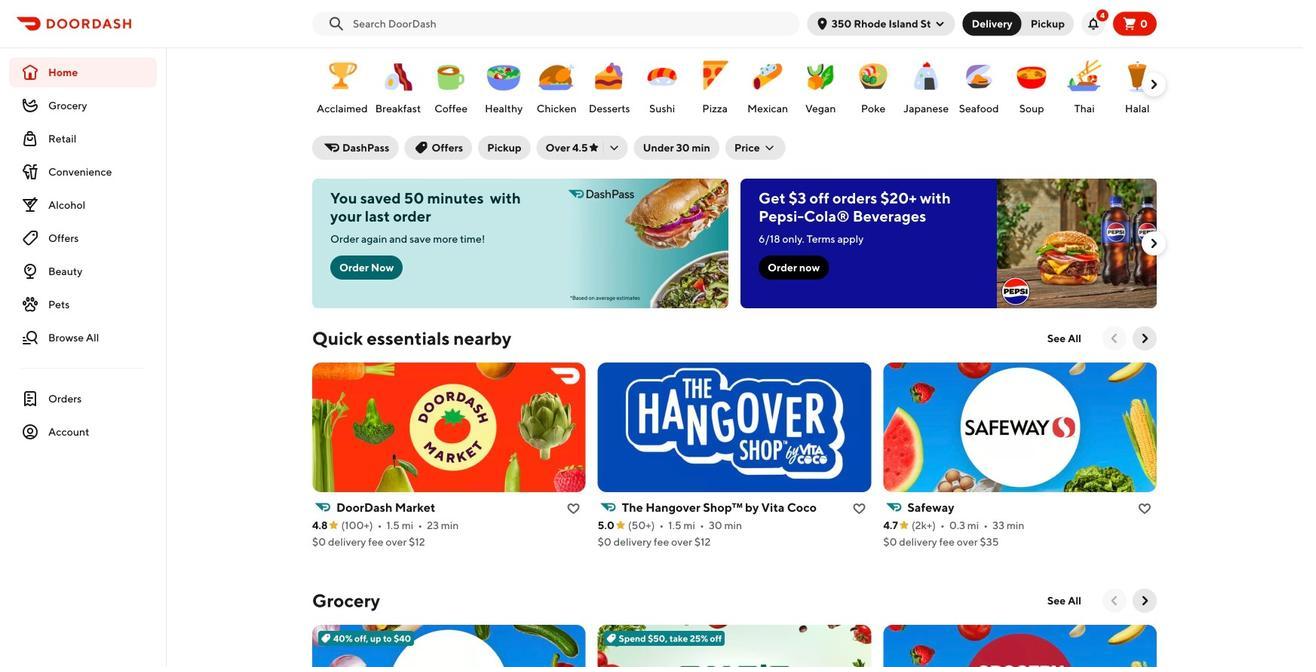 Task type: describe. For each thing, give the bounding box(es) containing it.
2 click to add this store to your saved list image from the left
[[853, 503, 865, 515]]

1 next button of carousel image from the top
[[1147, 77, 1162, 92]]

previous button of carousel image
[[1107, 594, 1122, 609]]

next button of carousel image for previous button of carousel icon
[[1137, 594, 1153, 609]]

previous button of carousel image
[[1107, 331, 1122, 346]]



Task type: locate. For each thing, give the bounding box(es) containing it.
next button of carousel image
[[1137, 331, 1153, 346], [1137, 594, 1153, 609]]

notification bell image
[[1088, 18, 1100, 30]]

next button of carousel image right previous button of carousel icon
[[1137, 594, 1153, 609]]

1 click to add this store to your saved list image from the left
[[568, 503, 580, 515]]

2 next button of carousel image from the top
[[1147, 236, 1162, 251]]

0 horizontal spatial click to add this store to your saved list image
[[568, 503, 580, 515]]

Store search: begin typing to search for stores available on DoorDash text field
[[353, 16, 791, 31]]

next button of carousel image right previous button of carousel image
[[1137, 331, 1153, 346]]

1 horizontal spatial click to add this store to your saved list image
[[853, 503, 865, 515]]

None button
[[963, 12, 1022, 36], [1013, 12, 1074, 36], [963, 12, 1022, 36], [1013, 12, 1074, 36]]

click to add this store to your saved list image
[[1139, 503, 1151, 515]]

toggle order method (delivery or pickup) option group
[[963, 12, 1074, 36]]

0 vertical spatial next button of carousel image
[[1137, 331, 1153, 346]]

1 vertical spatial next button of carousel image
[[1137, 594, 1153, 609]]

click to add this store to your saved list image
[[568, 503, 580, 515], [853, 503, 865, 515]]

2 next button of carousel image from the top
[[1137, 594, 1153, 609]]

1 vertical spatial next button of carousel image
[[1147, 236, 1162, 251]]

1 next button of carousel image from the top
[[1137, 331, 1153, 346]]

0 vertical spatial next button of carousel image
[[1147, 77, 1162, 92]]

next button of carousel image
[[1147, 77, 1162, 92], [1147, 236, 1162, 251]]

next button of carousel image for previous button of carousel image
[[1137, 331, 1153, 346]]



Task type: vqa. For each thing, say whether or not it's contained in the screenshot.
bottom Next button of carousel image
yes



